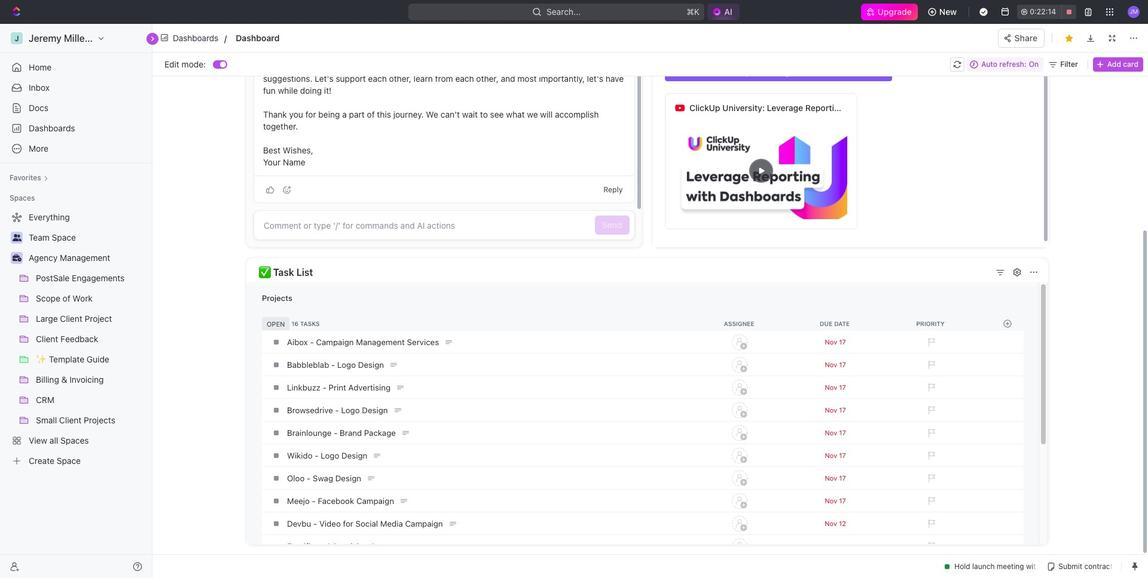 Task type: locate. For each thing, give the bounding box(es) containing it.
feedback
[[61, 334, 98, 345]]

1 vertical spatial space
[[57, 456, 81, 467]]

and up have
[[600, 62, 614, 72]]

assignee button
[[693, 321, 788, 328]]

journey.
[[393, 109, 424, 120]]

a
[[725, 67, 731, 77]]

hesitate
[[477, 62, 508, 72]]

clickup university: leverage reporting with dashboards
[[690, 103, 913, 113]]

client up view all spaces link
[[59, 416, 82, 426]]

on
[[1029, 60, 1039, 68]]

1 horizontal spatial projects
[[262, 294, 293, 303]]

0 horizontal spatial to
[[480, 109, 488, 120]]

dashboards up 'more'
[[29, 123, 75, 133]]

tree
[[5, 208, 147, 471]]

with
[[847, 103, 863, 113]]

each down don't
[[455, 74, 474, 84]]

0 vertical spatial to
[[510, 62, 518, 72]]

to
[[692, 67, 701, 77]]

space inside 'link'
[[52, 233, 76, 243]]

best wishes, your name
[[263, 145, 313, 167]]

dashboards right the with
[[866, 103, 913, 113]]

0 horizontal spatial of
[[63, 294, 70, 304]]

everything
[[29, 212, 70, 223]]

project right a
[[733, 67, 761, 77]]

and left most
[[501, 74, 515, 84]]

1 vertical spatial projects
[[84, 416, 115, 426]]

1 horizontal spatial to
[[510, 62, 518, 72]]

to left the share
[[510, 62, 518, 72]]

thank
[[263, 109, 287, 120]]

other, down in
[[389, 74, 411, 84]]

0 vertical spatial project
[[733, 67, 761, 77]]

priority
[[917, 321, 945, 328]]

let's
[[587, 74, 603, 84]]

2 vertical spatial client
[[59, 416, 82, 426]]

spaces
[[10, 194, 35, 203], [60, 436, 89, 446]]

most
[[518, 74, 537, 84]]

assignee
[[724, 321, 755, 328]]

0 horizontal spatial dashboards link
[[5, 119, 147, 138]]

part
[[349, 109, 365, 120]]

you
[[289, 109, 303, 120]]

fun
[[263, 86, 276, 96]]

1 other, from the left
[[389, 74, 411, 84]]

more button
[[5, 139, 147, 159]]

management down team space 'link'
[[60, 253, 110, 263]]

dashboards up mode:
[[173, 33, 218, 43]]

jeremy miller's workspace, , element
[[11, 32, 23, 44]]

wishes,
[[283, 145, 313, 156]]

1 horizontal spatial dashboards link
[[157, 29, 223, 47]]

0 vertical spatial client
[[60, 314, 82, 324]]

dashboards inside sidebar navigation
[[29, 123, 75, 133]]

1 vertical spatial project
[[85, 314, 112, 324]]

0 vertical spatial this
[[392, 62, 406, 72]]

favorites button
[[5, 171, 53, 185]]

management
[[764, 67, 815, 77], [60, 253, 110, 263]]

so,
[[440, 62, 453, 72]]

project down scope of work link
[[85, 314, 112, 324]]

importantly,
[[539, 74, 585, 84]]

0 vertical spatial space
[[52, 233, 76, 243]]

⌘k
[[687, 7, 700, 17]]

of left work
[[63, 294, 70, 304]]

0 vertical spatial projects
[[262, 294, 293, 303]]

space down view all spaces link
[[57, 456, 81, 467]]

0 vertical spatial and
[[600, 62, 614, 72]]

✨ template guide
[[36, 355, 109, 365]]

guide inside "tree"
[[87, 355, 109, 365]]

0 horizontal spatial each
[[368, 74, 387, 84]]

we
[[426, 109, 438, 120]]

1 horizontal spatial project
[[733, 67, 761, 77]]

postsale
[[36, 273, 70, 284]]

university:
[[723, 103, 765, 113]]

projects down task
[[262, 294, 293, 303]]

1 vertical spatial this
[[377, 109, 391, 120]]

projects inside "tree"
[[84, 416, 115, 426]]

1 horizontal spatial each
[[455, 74, 474, 84]]

0 vertical spatial management
[[764, 67, 815, 77]]

0 horizontal spatial management
[[60, 253, 110, 263]]

agency
[[29, 253, 58, 263]]

projects down crm link
[[84, 416, 115, 426]]

1:07
[[1052, 29, 1067, 39]]

client feedback
[[36, 334, 98, 345]]

✨
[[36, 355, 47, 365]]

project
[[733, 67, 761, 77], [85, 314, 112, 324]]

of inside thank you for being a part of this journey. we can't wait to see what we will accomplish together.
[[367, 109, 375, 120]]

1 each from the left
[[368, 74, 387, 84]]

0 horizontal spatial guide
[[87, 355, 109, 365]]

team space
[[29, 233, 76, 243]]

2 vertical spatial dashboards
[[29, 123, 75, 133]]

of right part
[[367, 109, 375, 120]]

0 vertical spatial dashboards
[[173, 33, 218, 43]]

0 horizontal spatial projects
[[84, 416, 115, 426]]

dashboards link down the "docs" link
[[5, 119, 147, 138]]

1 horizontal spatial of
[[367, 109, 375, 120]]

new
[[940, 7, 957, 17]]

suggestions.
[[263, 74, 313, 84]]

0 horizontal spatial dashboards
[[29, 123, 75, 133]]

doing
[[300, 86, 322, 96]]

1 vertical spatial dashboards
[[866, 103, 913, 113]]

support
[[336, 74, 366, 84]]

add
[[1108, 60, 1121, 68]]

spaces down favorites
[[10, 194, 35, 203]]

0:22:14 button
[[1018, 5, 1077, 19]]

upgrade
[[878, 7, 912, 17]]

everything link
[[5, 208, 145, 227]]

0 vertical spatial guide
[[863, 67, 886, 77]]

1 vertical spatial to
[[480, 109, 488, 120]]

space for team space
[[52, 233, 76, 243]]

this left journey.
[[377, 109, 391, 120]]

0 horizontal spatial spaces
[[10, 194, 35, 203]]

see
[[490, 109, 504, 120]]

projects
[[262, 294, 293, 303], [84, 416, 115, 426]]

create space
[[29, 456, 81, 467]]

0 horizontal spatial other,
[[389, 74, 411, 84]]

✅ task list button
[[258, 264, 989, 281]]

view
[[29, 436, 47, 446]]

workspace
[[99, 33, 148, 44]]

each down in
[[368, 74, 387, 84]]

0 horizontal spatial this
[[377, 109, 391, 120]]

client up client feedback
[[60, 314, 82, 324]]

dashboards link up mode:
[[157, 29, 223, 47]]

1 horizontal spatial other,
[[476, 74, 499, 84]]

1 vertical spatial guide
[[87, 355, 109, 365]]

tree containing everything
[[5, 208, 147, 471]]

leverage
[[767, 103, 803, 113]]

0 vertical spatial dashboards link
[[157, 29, 223, 47]]

1 horizontal spatial spaces
[[60, 436, 89, 446]]

space
[[52, 233, 76, 243], [57, 456, 81, 467]]

add card
[[1108, 60, 1139, 68]]

1 horizontal spatial dashboards
[[173, 33, 218, 43]]

1 vertical spatial of
[[63, 294, 70, 304]]

1 vertical spatial spaces
[[60, 436, 89, 446]]

dashboards for rightmost dashboards link
[[173, 33, 218, 43]]

billing & invoicing link
[[36, 371, 145, 390]]

management up leverage
[[764, 67, 815, 77]]

to inside thank you for being a part of this journey. we can't wait to see what we will accomplish together.
[[480, 109, 488, 120]]

client down 'large'
[[36, 334, 58, 345]]

1 vertical spatial management
[[60, 253, 110, 263]]

1 horizontal spatial management
[[764, 67, 815, 77]]

this right in
[[392, 62, 406, 72]]

how to build a project management dashboard guide
[[672, 67, 886, 77]]

1 horizontal spatial and
[[600, 62, 614, 72]]

1 horizontal spatial this
[[392, 62, 406, 72]]

spaces down small client projects
[[60, 436, 89, 446]]

0 vertical spatial of
[[367, 109, 375, 120]]

space up the agency management
[[52, 233, 76, 243]]

this
[[392, 62, 406, 72], [377, 109, 391, 120]]

card
[[1123, 60, 1139, 68]]

accomplish
[[555, 109, 599, 120]]

agency management link
[[29, 249, 145, 268]]

j
[[15, 34, 19, 43]]

management inside "tree"
[[60, 253, 110, 263]]

scope of work
[[36, 294, 93, 304]]

None text field
[[236, 31, 568, 45]]

2 each from the left
[[455, 74, 474, 84]]

from
[[435, 74, 453, 84]]

guide right dashboard
[[863, 67, 886, 77]]

to left see at left
[[480, 109, 488, 120]]

a
[[342, 109, 347, 120]]

0 vertical spatial spaces
[[10, 194, 35, 203]]

other,
[[389, 74, 411, 84], [476, 74, 499, 84]]

auto refresh: on
[[982, 60, 1039, 68]]

guide down "client feedback" link
[[87, 355, 109, 365]]

other, down hesitate
[[476, 74, 499, 84]]

0 horizontal spatial project
[[85, 314, 112, 324]]

0 horizontal spatial and
[[501, 74, 515, 84]]



Task type: describe. For each thing, give the bounding box(es) containing it.
search...
[[547, 7, 581, 17]]

being
[[318, 109, 340, 120]]

jeremy miller's workspace
[[29, 33, 148, 44]]

add card button
[[1093, 57, 1144, 71]]

to inside remember, every idea matters in this project. so, don't hesitate to share your thoughts and suggestions. let's support each other, learn from each other, and most importantly, let's have fun while doing it!
[[510, 62, 518, 72]]

dashboards for the bottommost dashboards link
[[29, 123, 75, 133]]

spaces inside "tree"
[[60, 436, 89, 446]]

jm button
[[1124, 2, 1144, 22]]

client for small
[[59, 416, 82, 426]]

view all spaces
[[29, 436, 89, 446]]

miller's
[[64, 33, 96, 44]]

2 other, from the left
[[476, 74, 499, 84]]

2 horizontal spatial dashboards
[[866, 103, 913, 113]]

home
[[29, 62, 52, 72]]

matters
[[351, 62, 381, 72]]

thoughts
[[563, 62, 598, 72]]

have
[[606, 74, 624, 84]]

your
[[263, 157, 281, 167]]

team space link
[[29, 228, 145, 248]]

due date button
[[788, 321, 884, 328]]

scope
[[36, 294, 60, 304]]

reporting
[[806, 103, 844, 113]]

postsale engagements
[[36, 273, 125, 284]]

we
[[527, 109, 538, 120]]

upgrade link
[[861, 4, 918, 20]]

don't
[[455, 62, 475, 72]]

task
[[273, 267, 294, 278]]

small client projects
[[36, 416, 115, 426]]

clickup university: leverage reporting with dashboards link
[[690, 94, 913, 123]]

edit mode:
[[164, 59, 206, 69]]

large
[[36, 314, 58, 324]]

jeremy
[[29, 33, 62, 44]]

date
[[834, 321, 850, 328]]

this inside thank you for being a part of this journey. we can't wait to see what we will accomplish together.
[[377, 109, 391, 120]]

✨ template guide link
[[36, 351, 145, 370]]

docs
[[29, 103, 48, 113]]

client for large
[[60, 314, 82, 324]]

how
[[672, 67, 689, 77]]

inbox
[[29, 83, 50, 93]]

tasks
[[300, 321, 320, 328]]

this inside remember, every idea matters in this project. so, don't hesitate to share your thoughts and suggestions. let's support each other, learn from each other, and most importantly, let's have fun while doing it!
[[392, 62, 406, 72]]

filter button
[[1046, 57, 1083, 71]]

learn
[[414, 74, 433, 84]]

project inside sidebar navigation
[[85, 314, 112, 324]]

large client project
[[36, 314, 112, 324]]

1 vertical spatial client
[[36, 334, 58, 345]]

scope of work link
[[36, 289, 145, 309]]

at
[[1043, 29, 1050, 39]]

engagements
[[72, 273, 125, 284]]

small client projects link
[[36, 412, 145, 431]]

due date
[[820, 321, 850, 328]]

crm link
[[36, 391, 145, 410]]

small
[[36, 416, 57, 426]]

share button
[[998, 28, 1045, 48]]

user group image
[[12, 234, 21, 242]]

filter button
[[1046, 57, 1083, 71]]

your
[[544, 62, 561, 72]]

all
[[50, 436, 58, 446]]

inbox link
[[5, 78, 147, 97]]

postsale engagements link
[[36, 269, 145, 288]]

together.
[[263, 121, 298, 132]]

wait
[[462, 109, 478, 120]]

dashboard
[[817, 67, 861, 77]]

filter
[[1061, 60, 1078, 68]]

clickup logo image
[[1089, 29, 1142, 39]]

✅ task list
[[259, 267, 313, 278]]

pm
[[1069, 29, 1081, 39]]

13,
[[1009, 29, 1020, 39]]

let's
[[315, 74, 334, 84]]

large client project link
[[36, 310, 145, 329]]

due
[[820, 321, 833, 328]]

for
[[305, 109, 316, 120]]

home link
[[5, 58, 147, 77]]

business time image
[[12, 255, 21, 262]]

of inside "tree"
[[63, 294, 70, 304]]

2023
[[1022, 29, 1041, 39]]

create
[[29, 456, 54, 467]]

refresh:
[[1000, 60, 1027, 68]]

view all spaces link
[[5, 432, 145, 451]]

team
[[29, 233, 50, 243]]

dec 13, 2023 at 1:07 pm
[[993, 29, 1081, 39]]

list
[[297, 267, 313, 278]]

space for create space
[[57, 456, 81, 467]]

work
[[73, 294, 93, 304]]

name
[[283, 157, 305, 167]]

billing & invoicing
[[36, 375, 104, 385]]

&
[[61, 375, 67, 385]]

billing
[[36, 375, 59, 385]]

build
[[703, 67, 723, 77]]

can't
[[441, 109, 460, 120]]

will
[[540, 109, 553, 120]]

more
[[29, 144, 48, 154]]

clickup
[[690, 103, 720, 113]]

remember, every idea matters in this project. so, don't hesitate to share your thoughts and suggestions. let's support each other, learn from each other, and most importantly, let's have fun while doing it!
[[263, 62, 626, 96]]

new button
[[923, 2, 964, 22]]

1 vertical spatial and
[[501, 74, 515, 84]]

1 horizontal spatial guide
[[863, 67, 886, 77]]

sidebar navigation
[[0, 24, 155, 579]]

tree inside sidebar navigation
[[5, 208, 147, 471]]

in
[[383, 62, 390, 72]]

1 vertical spatial dashboards link
[[5, 119, 147, 138]]



Task type: vqa. For each thing, say whether or not it's contained in the screenshot.
the topmost the Project
yes



